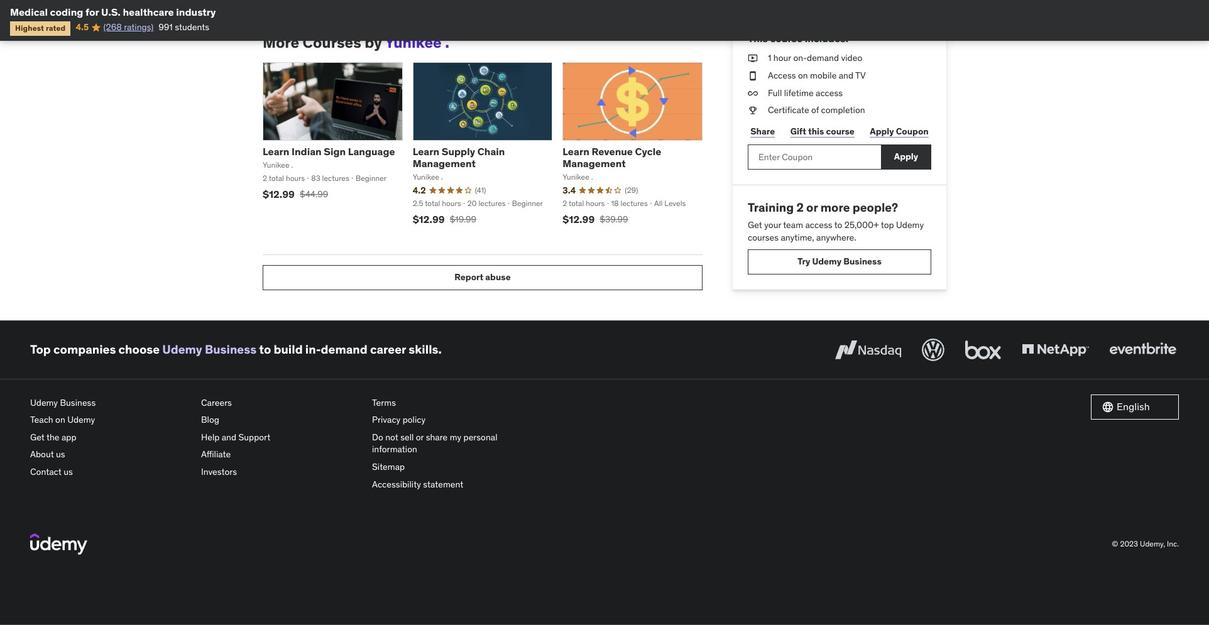 Task type: vqa. For each thing, say whether or not it's contained in the screenshot.
the left RELATIONSHIPS
no



Task type: locate. For each thing, give the bounding box(es) containing it.
yunikee
[[385, 33, 442, 52], [263, 160, 289, 170], [413, 172, 439, 182], [563, 172, 589, 182]]

1 vertical spatial xsmall image
[[748, 87, 758, 99]]

to left build
[[259, 342, 271, 357]]

yunikee . link
[[385, 33, 449, 52]]

2 total hours up $12.99 $44.99
[[263, 173, 305, 183]]

not
[[385, 432, 398, 443]]

business up careers
[[205, 342, 257, 357]]

Enter Coupon text field
[[748, 144, 881, 170]]

18 lectures
[[611, 199, 648, 208]]

. inside learn indian sign language yunikee .
[[291, 160, 293, 170]]

1 horizontal spatial on
[[798, 70, 808, 81]]

learn revenue cycle management yunikee .
[[563, 145, 661, 182]]

learn for supply
[[413, 145, 439, 158]]

. for revenue
[[591, 172, 593, 182]]

access on mobile and tv
[[768, 70, 866, 81]]

lectures right 83
[[322, 173, 349, 183]]

0 horizontal spatial business
[[60, 397, 96, 408]]

0 vertical spatial to
[[834, 220, 842, 231]]

learn inside learn indian sign language yunikee .
[[263, 145, 289, 158]]

hour
[[774, 52, 791, 64]]

2 up team
[[797, 200, 804, 215]]

. inside learn supply chain management yunikee .
[[441, 172, 443, 182]]

udemy,
[[1140, 539, 1165, 549]]

yunikee inside learn supply chain management yunikee .
[[413, 172, 439, 182]]

0 horizontal spatial demand
[[321, 342, 368, 357]]

2 xsmall image from the top
[[748, 87, 758, 99]]

business down anywhere.
[[844, 256, 882, 267]]

demand
[[807, 52, 839, 64], [321, 342, 368, 357]]

this
[[808, 126, 824, 137]]

29 reviews element
[[625, 185, 638, 196]]

0 horizontal spatial and
[[222, 432, 236, 443]]

1 xsmall image from the top
[[748, 52, 758, 65]]

xsmall image up share
[[748, 104, 758, 117]]

1 xsmall image from the top
[[748, 70, 758, 82]]

learn
[[263, 145, 289, 158], [413, 145, 439, 158], [563, 145, 589, 158]]

and right help
[[222, 432, 236, 443]]

yunikee up 4.2
[[413, 172, 439, 182]]

xsmall image left access
[[748, 70, 758, 82]]

to inside 'training 2 or more people? get your team access to 25,000+ top udemy courses anytime, anywhere.'
[[834, 220, 842, 231]]

. inside the learn revenue cycle management yunikee .
[[591, 172, 593, 182]]

xsmall image for full
[[748, 87, 758, 99]]

get left the
[[30, 432, 45, 443]]

1 horizontal spatial learn
[[413, 145, 439, 158]]

0 horizontal spatial 2 total hours
[[263, 173, 305, 183]]

and
[[839, 70, 854, 81], [222, 432, 236, 443]]

1
[[768, 52, 771, 64]]

gift
[[790, 126, 806, 137]]

2 learn from the left
[[413, 145, 439, 158]]

2 horizontal spatial hours
[[586, 199, 605, 208]]

hours up $12.99 $19.99 in the left of the page
[[442, 199, 461, 208]]

1 horizontal spatial get
[[748, 220, 762, 231]]

beginner right 20 lectures in the top left of the page
[[512, 199, 543, 208]]

careers link
[[201, 395, 362, 412]]

1 vertical spatial us
[[64, 466, 73, 478]]

nasdaq image
[[832, 336, 904, 364]]

1 learn from the left
[[263, 145, 289, 158]]

learn supply chain management yunikee .
[[413, 145, 505, 182]]

course
[[770, 32, 803, 45], [826, 126, 855, 137]]

(29)
[[625, 185, 638, 195]]

83 lectures
[[311, 173, 349, 183]]

2 horizontal spatial $12.99
[[563, 213, 595, 225]]

0 vertical spatial course
[[770, 32, 803, 45]]

1 horizontal spatial to
[[834, 220, 842, 231]]

netapp image
[[1019, 336, 1092, 364]]

and inside careers blog help and support affiliate investors
[[222, 432, 236, 443]]

coupon
[[896, 126, 929, 137]]

privacy
[[372, 414, 401, 426]]

1 horizontal spatial lectures
[[479, 199, 506, 208]]

hours up $12.99 $39.99
[[586, 199, 605, 208]]

1 horizontal spatial or
[[806, 200, 818, 215]]

beginner for 83 lectures
[[356, 173, 387, 183]]

total for learn supply chain management
[[425, 199, 440, 208]]

1 horizontal spatial 2
[[563, 199, 567, 208]]

991 students
[[159, 22, 209, 33]]

xsmall image for access
[[748, 70, 758, 82]]

apply left coupon
[[870, 126, 894, 137]]

yunikee inside learn indian sign language yunikee .
[[263, 160, 289, 170]]

0 horizontal spatial management
[[413, 157, 476, 170]]

to up anywhere.
[[834, 220, 842, 231]]

1 vertical spatial 2 total hours
[[563, 199, 605, 208]]

1 vertical spatial access
[[805, 220, 833, 231]]

yunikee for supply
[[413, 172, 439, 182]]

teach
[[30, 414, 53, 426]]

on right teach
[[55, 414, 65, 426]]

1 vertical spatial demand
[[321, 342, 368, 357]]

18
[[611, 199, 619, 208]]

2 for 18 lectures
[[563, 199, 567, 208]]

41 reviews element
[[475, 185, 486, 196]]

apply for apply
[[894, 151, 918, 162]]

beginner down language
[[356, 173, 387, 183]]

(268 ratings)
[[103, 22, 154, 33]]

and left tv
[[839, 70, 854, 81]]

apply for apply coupon
[[870, 126, 894, 137]]

apply down apply coupon button
[[894, 151, 918, 162]]

accessibility statement link
[[372, 476, 533, 494]]

1 management from the left
[[413, 157, 476, 170]]

1 horizontal spatial total
[[425, 199, 440, 208]]

course down completion
[[826, 126, 855, 137]]

1 vertical spatial business
[[205, 342, 257, 357]]

the
[[46, 432, 59, 443]]

2 up $12.99 $44.99
[[263, 173, 267, 183]]

0 vertical spatial and
[[839, 70, 854, 81]]

©
[[1112, 539, 1118, 549]]

1 horizontal spatial hours
[[442, 199, 461, 208]]

$39.99
[[600, 213, 628, 225]]

lectures down 29 reviews element at the top of the page
[[621, 199, 648, 208]]

beginner
[[356, 173, 387, 183], [512, 199, 543, 208]]

demand up mobile
[[807, 52, 839, 64]]

terms
[[372, 397, 396, 408]]

1 vertical spatial get
[[30, 432, 45, 443]]

business up app
[[60, 397, 96, 408]]

and for tv
[[839, 70, 854, 81]]

lifetime
[[784, 87, 814, 98]]

2 inside 'training 2 or more people? get your team access to 25,000+ top udemy courses anytime, anywhere.'
[[797, 200, 804, 215]]

on
[[798, 70, 808, 81], [55, 414, 65, 426]]

$12.99 down 3.4
[[563, 213, 595, 225]]

blog
[[201, 414, 219, 426]]

demand left career in the left bottom of the page
[[321, 342, 368, 357]]

udemy right choose
[[162, 342, 202, 357]]

(41)
[[475, 185, 486, 195]]

2 total hours for 83 lectures
[[263, 173, 305, 183]]

1 horizontal spatial $12.99
[[413, 213, 445, 225]]

volkswagen image
[[920, 336, 947, 364]]

3 learn from the left
[[563, 145, 589, 158]]

0 horizontal spatial 2
[[263, 173, 267, 183]]

learn for indian
[[263, 145, 289, 158]]

learn indian sign language link
[[263, 145, 395, 158]]

2 horizontal spatial lectures
[[621, 199, 648, 208]]

management up 3.4
[[563, 157, 626, 170]]

2 horizontal spatial learn
[[563, 145, 589, 158]]

get inside 'training 2 or more people? get your team access to 25,000+ top udemy courses anytime, anywhere.'
[[748, 220, 762, 231]]

total down 3.4
[[569, 199, 584, 208]]

udemy business link up get the app link
[[30, 395, 191, 412]]

2 xsmall image from the top
[[748, 104, 758, 117]]

on up full lifetime access
[[798, 70, 808, 81]]

1 horizontal spatial and
[[839, 70, 854, 81]]

$12.99 $39.99
[[563, 213, 628, 225]]

0 horizontal spatial or
[[416, 432, 424, 443]]

2 management from the left
[[563, 157, 626, 170]]

0 vertical spatial udemy business link
[[162, 342, 257, 357]]

access up anywhere.
[[805, 220, 833, 231]]

1 vertical spatial apply
[[894, 151, 918, 162]]

or left more
[[806, 200, 818, 215]]

get inside udemy business teach on udemy get the app about us contact us
[[30, 432, 45, 443]]

1 vertical spatial to
[[259, 342, 271, 357]]

1 vertical spatial xsmall image
[[748, 104, 758, 117]]

us right 'about'
[[56, 449, 65, 460]]

xsmall image left 1
[[748, 52, 758, 65]]

hours up $12.99 $44.99
[[286, 173, 305, 183]]

or
[[806, 200, 818, 215], [416, 432, 424, 443]]

xsmall image
[[748, 52, 758, 65], [748, 104, 758, 117]]

yunikee inside the learn revenue cycle management yunikee .
[[563, 172, 589, 182]]

hours for learn supply chain management
[[442, 199, 461, 208]]

2 down 3.4
[[563, 199, 567, 208]]

2 horizontal spatial business
[[844, 256, 882, 267]]

20
[[467, 199, 477, 208]]

careers blog help and support affiliate investors
[[201, 397, 270, 478]]

2 vertical spatial business
[[60, 397, 96, 408]]

$12.99 for learn revenue cycle management
[[563, 213, 595, 225]]

course up hour
[[770, 32, 803, 45]]

total up $12.99 $44.99
[[269, 173, 284, 183]]

learn left revenue
[[563, 145, 589, 158]]

yunikee up $12.99 $44.99
[[263, 160, 289, 170]]

hours for learn revenue cycle management
[[586, 199, 605, 208]]

1 horizontal spatial beginner
[[512, 199, 543, 208]]

highest rated
[[15, 24, 66, 33]]

0 horizontal spatial $12.99
[[263, 188, 295, 200]]

0 horizontal spatial to
[[259, 342, 271, 357]]

try udemy business
[[798, 256, 882, 267]]

0 horizontal spatial on
[[55, 414, 65, 426]]

learn left supply
[[413, 145, 439, 158]]

learn indian sign language yunikee .
[[263, 145, 395, 170]]

apply
[[870, 126, 894, 137], [894, 151, 918, 162]]

2 horizontal spatial total
[[569, 199, 584, 208]]

companies
[[53, 342, 116, 357]]

3.4
[[563, 185, 576, 196]]

investors
[[201, 466, 237, 478]]

yunikee for indian
[[263, 160, 289, 170]]

2 total hours down 3.4
[[563, 199, 605, 208]]

xsmall image left full
[[748, 87, 758, 99]]

1 horizontal spatial business
[[205, 342, 257, 357]]

lectures for learn revenue cycle management
[[621, 199, 648, 208]]

4.5
[[76, 22, 89, 33]]

total right 2.5
[[425, 199, 440, 208]]

0 vertical spatial business
[[844, 256, 882, 267]]

small image
[[1102, 401, 1114, 413]]

completion
[[821, 104, 865, 116]]

us
[[56, 449, 65, 460], [64, 466, 73, 478]]

20 lectures
[[467, 199, 506, 208]]

1 horizontal spatial course
[[826, 126, 855, 137]]

skills.
[[409, 342, 442, 357]]

$12.99
[[263, 188, 295, 200], [413, 213, 445, 225], [563, 213, 595, 225]]

management inside the learn revenue cycle management yunikee .
[[563, 157, 626, 170]]

udemy business link
[[162, 342, 257, 357], [30, 395, 191, 412]]

0 vertical spatial xsmall image
[[748, 70, 758, 82]]

2 for 83 lectures
[[263, 173, 267, 183]]

people?
[[853, 200, 898, 215]]

0 vertical spatial demand
[[807, 52, 839, 64]]

$12.99 left $44.99
[[263, 188, 295, 200]]

apply inside 'button'
[[894, 151, 918, 162]]

u.s.
[[101, 6, 121, 18]]

0 horizontal spatial beginner
[[356, 173, 387, 183]]

learn left indian
[[263, 145, 289, 158]]

0 vertical spatial get
[[748, 220, 762, 231]]

learn inside learn supply chain management yunikee .
[[413, 145, 439, 158]]

udemy business link up careers
[[162, 342, 257, 357]]

students
[[175, 22, 209, 33]]

1 vertical spatial beginner
[[512, 199, 543, 208]]

apply inside button
[[870, 126, 894, 137]]

1 horizontal spatial management
[[563, 157, 626, 170]]

management inside learn supply chain management yunikee .
[[413, 157, 476, 170]]

language
[[348, 145, 395, 158]]

report abuse button
[[263, 265, 703, 290]]

1 vertical spatial and
[[222, 432, 236, 443]]

udemy inside 'training 2 or more people? get your team access to 25,000+ top udemy courses anytime, anywhere.'
[[896, 220, 924, 231]]

yunikee right by
[[385, 33, 442, 52]]

indian
[[292, 145, 322, 158]]

highest
[[15, 24, 44, 33]]

udemy up app
[[67, 414, 95, 426]]

for
[[85, 6, 99, 18]]

$12.99 down 2.5 total hours
[[413, 213, 445, 225]]

english
[[1117, 401, 1150, 413]]

0 vertical spatial beginner
[[356, 173, 387, 183]]

more
[[821, 200, 850, 215]]

2 horizontal spatial 2
[[797, 200, 804, 215]]

0 horizontal spatial get
[[30, 432, 45, 443]]

2.5
[[413, 199, 423, 208]]

udemy right top
[[896, 220, 924, 231]]

us right contact
[[64, 466, 73, 478]]

1 vertical spatial or
[[416, 432, 424, 443]]

get up courses
[[748, 220, 762, 231]]

or right sell
[[416, 432, 424, 443]]

your
[[764, 220, 781, 231]]

0 vertical spatial apply
[[870, 126, 894, 137]]

sign
[[324, 145, 346, 158]]

0 horizontal spatial learn
[[263, 145, 289, 158]]

inc.
[[1167, 539, 1179, 549]]

0 vertical spatial or
[[806, 200, 818, 215]]

. for supply
[[441, 172, 443, 182]]

0 vertical spatial 2 total hours
[[263, 173, 305, 183]]

xsmall image
[[748, 70, 758, 82], [748, 87, 758, 99]]

0 vertical spatial xsmall image
[[748, 52, 758, 65]]

about
[[30, 449, 54, 460]]

access down mobile
[[816, 87, 843, 98]]

apply button
[[881, 144, 931, 170]]

full lifetime access
[[768, 87, 843, 98]]

lectures down 41 reviews element
[[479, 199, 506, 208]]

1 vertical spatial on
[[55, 414, 65, 426]]

business
[[844, 256, 882, 267], [205, 342, 257, 357], [60, 397, 96, 408]]

management up 4.2
[[413, 157, 476, 170]]

1 horizontal spatial 2 total hours
[[563, 199, 605, 208]]

yunikee up 3.4
[[563, 172, 589, 182]]

total for learn revenue cycle management
[[569, 199, 584, 208]]

contact
[[30, 466, 61, 478]]

xsmall image for 1
[[748, 52, 758, 65]]

chain
[[477, 145, 505, 158]]

learn inside the learn revenue cycle management yunikee .
[[563, 145, 589, 158]]



Task type: describe. For each thing, give the bounding box(es) containing it.
25,000+
[[845, 220, 879, 231]]

includes:
[[805, 32, 848, 45]]

certificate
[[768, 104, 809, 116]]

terms link
[[372, 395, 533, 412]]

$44.99
[[300, 188, 328, 200]]

personal
[[464, 432, 498, 443]]

terms privacy policy do not sell or share my personal information sitemap accessibility statement
[[372, 397, 498, 490]]

yunikee for revenue
[[563, 172, 589, 182]]

levels
[[665, 199, 686, 208]]

or inside 'training 2 or more people? get your team access to 25,000+ top udemy courses anytime, anywhere.'
[[806, 200, 818, 215]]

0 horizontal spatial course
[[770, 32, 803, 45]]

0 horizontal spatial hours
[[286, 173, 305, 183]]

medical
[[10, 6, 48, 18]]

sitemap
[[372, 461, 405, 473]]

investors link
[[201, 464, 362, 481]]

top
[[881, 220, 894, 231]]

ratings)
[[124, 22, 154, 33]]

get the app link
[[30, 429, 191, 447]]

this course includes:
[[748, 32, 848, 45]]

top
[[30, 342, 51, 357]]

career
[[370, 342, 406, 357]]

0 vertical spatial access
[[816, 87, 843, 98]]

business inside try udemy business link
[[844, 256, 882, 267]]

4.2
[[413, 185, 426, 196]]

udemy right try
[[812, 256, 842, 267]]

try udemy business link
[[748, 249, 931, 274]]

abuse
[[485, 272, 511, 283]]

accessibility
[[372, 479, 421, 490]]

support
[[239, 432, 270, 443]]

$12.99 $44.99
[[263, 188, 328, 200]]

gift this course
[[790, 126, 855, 137]]

try
[[798, 256, 810, 267]]

rated
[[46, 24, 66, 33]]

1 vertical spatial course
[[826, 126, 855, 137]]

udemy up teach
[[30, 397, 58, 408]]

training
[[748, 200, 794, 215]]

0 vertical spatial us
[[56, 449, 65, 460]]

management for revenue
[[563, 157, 626, 170]]

box image
[[962, 336, 1004, 364]]

build
[[274, 342, 303, 357]]

careers
[[201, 397, 232, 408]]

apply coupon button
[[867, 119, 931, 144]]

991
[[159, 22, 173, 33]]

report
[[455, 272, 483, 283]]

help and support link
[[201, 429, 362, 447]]

1 horizontal spatial demand
[[807, 52, 839, 64]]

affiliate
[[201, 449, 231, 460]]

$12.99 for learn supply chain management
[[413, 213, 445, 225]]

beginner for 20 lectures
[[512, 199, 543, 208]]

teach on udemy link
[[30, 412, 191, 429]]

xsmall image for certificate
[[748, 104, 758, 117]]

cycle
[[635, 145, 661, 158]]

© 2023 udemy, inc.
[[1112, 539, 1179, 549]]

on-
[[793, 52, 807, 64]]

or inside the terms privacy policy do not sell or share my personal information sitemap accessibility statement
[[416, 432, 424, 443]]

lectures for learn supply chain management
[[479, 199, 506, 208]]

learn for revenue
[[563, 145, 589, 158]]

on inside udemy business teach on udemy get the app about us contact us
[[55, 414, 65, 426]]

courses
[[748, 232, 779, 243]]

udemy image
[[30, 534, 87, 555]]

my
[[450, 432, 461, 443]]

0 horizontal spatial lectures
[[322, 173, 349, 183]]

anytime,
[[781, 232, 814, 243]]

. for indian
[[291, 160, 293, 170]]

access inside 'training 2 or more people? get your team access to 25,000+ top udemy courses anytime, anywhere.'
[[805, 220, 833, 231]]

management for supply
[[413, 157, 476, 170]]

this
[[748, 32, 768, 45]]

get for training
[[748, 220, 762, 231]]

healthcare
[[123, 6, 174, 18]]

contact us link
[[30, 464, 191, 481]]

team
[[783, 220, 803, 231]]

83
[[311, 173, 320, 183]]

0 horizontal spatial total
[[269, 173, 284, 183]]

2 total hours for 18 lectures
[[563, 199, 605, 208]]

share
[[751, 126, 775, 137]]

learn supply chain management link
[[413, 145, 505, 170]]

report abuse
[[455, 272, 511, 283]]

1 vertical spatial udemy business link
[[30, 395, 191, 412]]

2.5 total hours
[[413, 199, 461, 208]]

in-
[[305, 342, 321, 357]]

more courses by yunikee .
[[263, 33, 449, 52]]

information
[[372, 444, 417, 455]]

full
[[768, 87, 782, 98]]

app
[[62, 432, 76, 443]]

share
[[426, 432, 448, 443]]

anywhere.
[[816, 232, 856, 243]]

eventbrite image
[[1107, 336, 1179, 364]]

learn revenue cycle management link
[[563, 145, 661, 170]]

help
[[201, 432, 220, 443]]

courses
[[303, 33, 361, 52]]

blog link
[[201, 412, 362, 429]]

and for support
[[222, 432, 236, 443]]

business inside udemy business teach on udemy get the app about us contact us
[[60, 397, 96, 408]]

apply coupon
[[870, 126, 929, 137]]

sitemap link
[[372, 459, 533, 476]]

coding
[[50, 6, 83, 18]]

statement
[[423, 479, 463, 490]]

get for udemy
[[30, 432, 45, 443]]

industry
[[176, 6, 216, 18]]

mobile
[[810, 70, 837, 81]]

certificate of completion
[[768, 104, 865, 116]]

0 vertical spatial on
[[798, 70, 808, 81]]

2023
[[1120, 539, 1138, 549]]

supply
[[442, 145, 475, 158]]

privacy policy link
[[372, 412, 533, 429]]



